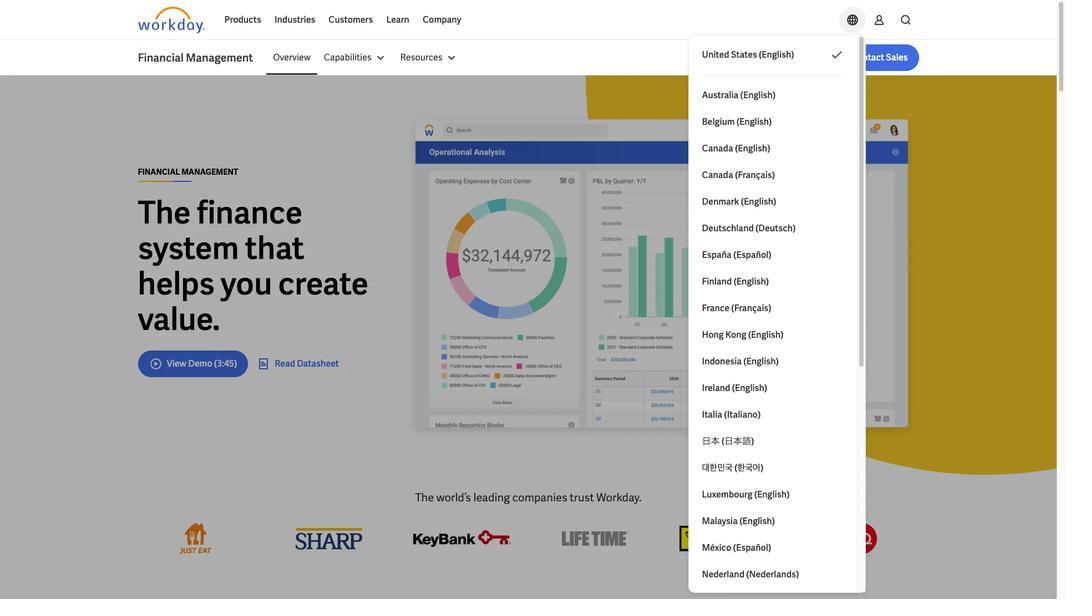 Task type: vqa. For each thing, say whether or not it's contained in the screenshot.
menu
yes



Task type: describe. For each thing, give the bounding box(es) containing it.
finance
[[197, 192, 303, 233]]

financial
[[138, 167, 180, 177]]

j. b. hunt image
[[680, 524, 778, 555]]

the for the finance system that helps you create value.
[[138, 192, 191, 233]]

create
[[278, 263, 369, 304]]

sharp healthcare image
[[296, 524, 362, 555]]

you
[[221, 263, 272, 304]]

just eat (just-eat holding limited) image
[[180, 524, 211, 555]]

financial management link
[[138, 50, 267, 66]]

resources
[[401, 52, 443, 63]]

menu containing overview
[[267, 44, 465, 71]]

contact sales link
[[841, 44, 920, 71]]

management
[[186, 51, 253, 65]]

capabilities
[[324, 52, 372, 63]]

learn button
[[380, 7, 416, 33]]

products button
[[218, 7, 268, 33]]

read datasheet link
[[257, 357, 339, 371]]

learn
[[387, 14, 410, 26]]

financial management operational analysis dashboard showing operating expense by cost center and p&l by quarter. image
[[404, 111, 920, 442]]

products
[[225, 14, 261, 26]]

view demo (3:45) link
[[138, 351, 248, 377]]

the for the world's leading companies trust workday.
[[416, 491, 434, 505]]

sales
[[887, 52, 909, 63]]

trust
[[570, 491, 594, 505]]

that
[[245, 228, 305, 268]]

demo
[[188, 358, 212, 369]]

system
[[138, 228, 239, 268]]

united states (english) image
[[831, 48, 844, 62]]

company
[[423, 14, 462, 26]]



Task type: locate. For each thing, give the bounding box(es) containing it.
go to the homepage image
[[138, 7, 205, 33]]

financial management
[[138, 167, 238, 177]]

0 horizontal spatial the
[[138, 192, 191, 233]]

overview link
[[267, 44, 318, 71]]

1 vertical spatial the
[[416, 491, 434, 505]]

the
[[138, 192, 191, 233], [416, 491, 434, 505]]

financial
[[138, 51, 184, 65]]

leading
[[474, 491, 510, 505]]

1 horizontal spatial the
[[416, 491, 434, 505]]

world's
[[437, 491, 471, 505]]

the inside the finance system that helps you create value.
[[138, 192, 191, 233]]

menu
[[267, 44, 465, 71]]

(3:45)
[[214, 358, 237, 369]]

the left world's
[[416, 491, 434, 505]]

financial management
[[138, 51, 253, 65]]

read datasheet
[[275, 358, 339, 369]]

contact sales
[[852, 52, 909, 63]]

read
[[275, 358, 295, 369]]

equinti financial services company image
[[846, 524, 877, 555]]

helps
[[138, 263, 215, 304]]

value.
[[138, 299, 220, 340]]

industries button
[[268, 7, 322, 33]]

contact
[[852, 52, 885, 63]]

customers button
[[322, 7, 380, 33]]

company button
[[416, 7, 468, 33]]

industries
[[275, 14, 316, 26]]

list
[[267, 44, 920, 71]]

companies
[[513, 491, 568, 505]]

the world's leading companies trust workday.
[[416, 491, 642, 505]]

the finance system that helps you create value.
[[138, 192, 369, 340]]

datasheet
[[297, 358, 339, 369]]

workday.
[[597, 491, 642, 505]]

list containing overview
[[267, 44, 920, 71]]

keybank n.a. image
[[413, 524, 511, 555]]

customers
[[329, 14, 373, 26]]

view demo (3:45)
[[167, 358, 237, 369]]

view
[[167, 358, 187, 369]]

the down financial
[[138, 192, 191, 233]]

capabilities button
[[318, 44, 394, 71]]

0 vertical spatial the
[[138, 192, 191, 233]]

overview
[[273, 52, 311, 63]]

management
[[182, 167, 238, 177]]

resources button
[[394, 44, 465, 71]]

life time fitness image
[[562, 524, 629, 555]]



